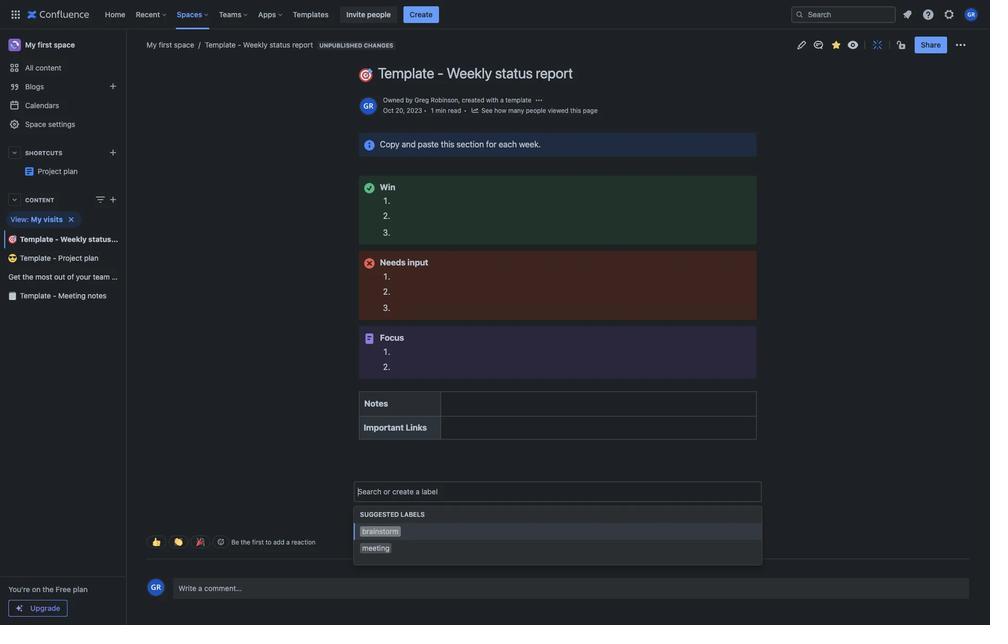 Task type: vqa. For each thing, say whether or not it's contained in the screenshot.
of at top
yes



Task type: describe. For each thing, give the bounding box(es) containing it.
more actions image
[[955, 39, 967, 51]]

teams
[[219, 10, 241, 19]]

recent button
[[133, 6, 171, 23]]

home
[[105, 10, 125, 19]]

template - project plan image
[[25, 167, 33, 176]]

0 vertical spatial weekly
[[243, 40, 268, 49]]

see
[[481, 107, 493, 114]]

get the most out of your team space
[[8, 273, 132, 282]]

be the first to add a reaction
[[231, 539, 316, 547]]

copy image
[[358, 176, 371, 189]]

comment…
[[204, 585, 242, 594]]

many
[[508, 107, 524, 114]]

links
[[406, 423, 427, 433]]

templates link
[[290, 6, 332, 23]]

apps
[[258, 10, 276, 19]]

meeting
[[58, 292, 86, 300]]

suggested
[[360, 511, 399, 519]]

project for the 'project plan' link below shortcuts dropdown button
[[38, 167, 61, 176]]

template - meeting notes link
[[4, 287, 121, 306]]

1 horizontal spatial greg robinson image
[[360, 98, 377, 115]]

banner containing home
[[0, 0, 990, 29]]

change view image
[[94, 194, 107, 206]]

Search field
[[791, 6, 896, 23]]

panel info image
[[363, 139, 376, 152]]

spaces button
[[174, 6, 213, 23]]

create a blog image
[[107, 80, 119, 93]]

add reaction image
[[217, 539, 225, 547]]

important
[[364, 423, 404, 433]]

notes
[[88, 292, 107, 300]]

space
[[25, 120, 46, 129]]

free
[[56, 586, 71, 595]]

owned by greg robinson , created with a template
[[383, 96, 532, 104]]

content
[[36, 63, 61, 72]]

1 vertical spatial a
[[286, 539, 290, 547]]

spaces
[[177, 10, 202, 19]]

panel error image
[[363, 257, 376, 270]]

template - meeting notes
[[20, 292, 107, 300]]

0 horizontal spatial my first space link
[[4, 35, 121, 55]]

most
[[35, 273, 52, 282]]

reaction
[[291, 539, 316, 547]]

brainstorm
[[362, 528, 399, 537]]

appswitcher icon image
[[9, 8, 22, 21]]

people inside see how many people viewed this page button
[[526, 107, 546, 114]]

- down teams popup button
[[238, 40, 241, 49]]

first inside space element
[[38, 40, 52, 49]]

1
[[431, 107, 434, 114]]

needs
[[380, 258, 406, 268]]

weekly inside space element
[[60, 235, 87, 244]]

paste
[[418, 140, 439, 149]]

project inside template - project plan link
[[58, 254, 82, 263]]

my right view: on the top left of page
[[31, 215, 42, 224]]

calendars
[[25, 101, 59, 110]]

project plan for the 'project plan' link below shortcuts dropdown button
[[38, 167, 78, 176]]

my right collapse sidebar image
[[147, 40, 157, 49]]

1 horizontal spatial first
[[159, 40, 172, 49]]

quick summary image
[[871, 39, 884, 51]]

win
[[380, 183, 395, 192]]

space settings
[[25, 120, 75, 129]]

upgrade
[[30, 604, 60, 613]]

template up by
[[378, 64, 434, 82]]

needs input
[[380, 258, 428, 268]]

greg robinson link
[[415, 96, 458, 104]]

robinson
[[431, 96, 458, 104]]

1 horizontal spatial space
[[112, 273, 132, 282]]

no restrictions image
[[896, 39, 908, 51]]

your
[[76, 273, 91, 282]]

oct 20, 2023
[[383, 107, 422, 114]]

2 horizontal spatial first
[[252, 539, 264, 547]]

out
[[54, 273, 65, 282]]

add
[[273, 539, 285, 547]]

people inside invite people button
[[367, 10, 391, 19]]

blogs link
[[4, 77, 121, 96]]

templates
[[293, 10, 329, 19]]

all
[[25, 63, 34, 72]]

project plan for the 'project plan' link over change view image
[[121, 163, 162, 172]]

0 vertical spatial report
[[292, 40, 313, 49]]

this inside button
[[570, 107, 581, 114]]

suggested labels
[[360, 511, 425, 519]]

min
[[436, 107, 446, 114]]

view: my visits
[[10, 215, 63, 224]]

panel success image
[[363, 182, 376, 195]]

0 horizontal spatial greg robinson image
[[148, 580, 164, 597]]

of
[[67, 273, 74, 282]]

labels
[[401, 511, 425, 519]]

to
[[266, 539, 272, 547]]

input
[[408, 258, 428, 268]]

write a comment… button
[[173, 579, 969, 600]]

space settings link
[[4, 115, 121, 134]]

greg
[[415, 96, 429, 104]]

my first space inside space element
[[25, 40, 75, 49]]

viewed
[[548, 107, 569, 114]]

panel note image
[[363, 333, 376, 346]]

how
[[494, 107, 507, 114]]

,
[[458, 96, 460, 104]]

all content
[[25, 63, 61, 72]]

20,
[[396, 107, 405, 114]]

1 horizontal spatial my first space link
[[147, 40, 194, 50]]

invite
[[346, 10, 365, 19]]

create link
[[403, 6, 439, 23]]

space element
[[0, 29, 162, 626]]

all content link
[[4, 59, 121, 77]]

help icon image
[[922, 8, 935, 21]]

and
[[402, 140, 416, 149]]

unpublished changes
[[319, 42, 393, 49]]

blogs
[[25, 82, 44, 91]]

template - project plan link
[[4, 249, 121, 268]]

notification icon image
[[901, 8, 914, 21]]

you're on the free plan
[[8, 586, 88, 595]]

with
[[486, 96, 499, 104]]

2023
[[407, 107, 422, 114]]



Task type: locate. For each thing, give the bounding box(es) containing it.
space
[[54, 40, 75, 49], [174, 40, 194, 49], [112, 273, 132, 282]]

a right add
[[286, 539, 290, 547]]

space up all content link
[[54, 40, 75, 49]]

1 my first space from the left
[[25, 40, 75, 49]]

2 vertical spatial the
[[42, 586, 54, 595]]

manage page ownership image
[[535, 96, 543, 105]]

:thumbsup: image
[[152, 539, 161, 547]]

0 horizontal spatial my first space
[[25, 40, 75, 49]]

home link
[[102, 6, 129, 23]]

unpublished
[[319, 42, 362, 49]]

template - weekly status report down apps
[[205, 40, 313, 49]]

:sunglasses: image
[[8, 254, 17, 263], [8, 254, 17, 263]]

0 vertical spatial greg robinson image
[[360, 98, 377, 115]]

0 vertical spatial a
[[500, 96, 504, 104]]

1 horizontal spatial report
[[292, 40, 313, 49]]

2 horizontal spatial report
[[536, 64, 573, 82]]

the right on
[[42, 586, 54, 595]]

see how many people viewed this page button
[[471, 106, 598, 116]]

my first space link up all content link
[[4, 35, 121, 55]]

copy and paste this section for each week.
[[380, 140, 541, 149]]

:dart: image
[[359, 68, 373, 82]]

0 vertical spatial this
[[570, 107, 581, 114]]

:thumbsup: image
[[152, 539, 161, 547]]

search image
[[796, 10, 804, 19]]

plan
[[147, 163, 162, 172], [63, 167, 78, 176], [84, 254, 99, 263], [73, 586, 88, 595]]

0 horizontal spatial the
[[22, 273, 33, 282]]

you're
[[8, 586, 30, 595]]

the for be
[[241, 539, 250, 547]]

teams button
[[216, 6, 252, 23]]

2 vertical spatial template - weekly status report
[[20, 235, 136, 244]]

2 horizontal spatial template - weekly status report
[[378, 64, 573, 82]]

1 vertical spatial status
[[495, 64, 533, 82]]

a inside button
[[198, 585, 202, 594]]

content button
[[4, 191, 121, 209]]

:tada: image
[[196, 539, 205, 547], [196, 539, 205, 547]]

weekly
[[243, 40, 268, 49], [447, 64, 492, 82], [60, 235, 87, 244]]

template - weekly status report link
[[194, 40, 313, 50], [4, 230, 136, 249]]

template - weekly status report
[[205, 40, 313, 49], [378, 64, 573, 82], [20, 235, 136, 244]]

the for get
[[22, 273, 33, 282]]

0 horizontal spatial space
[[54, 40, 75, 49]]

my first space
[[25, 40, 75, 49], [147, 40, 194, 49]]

write a comment…
[[178, 585, 242, 594]]

greg robinson image left oct
[[360, 98, 377, 115]]

1 horizontal spatial this
[[570, 107, 581, 114]]

template - weekly status report link down apps
[[194, 40, 313, 50]]

each
[[499, 140, 517, 149]]

report down templates link
[[292, 40, 313, 49]]

invite people
[[346, 10, 391, 19]]

created
[[462, 96, 484, 104]]

2 vertical spatial status
[[88, 235, 111, 244]]

the inside get the most out of your team space link
[[22, 273, 33, 282]]

- left 'meeting'
[[53, 292, 56, 300]]

Add label text field
[[358, 487, 439, 498]]

read
[[448, 107, 461, 114]]

for
[[486, 140, 497, 149]]

1 vertical spatial weekly
[[447, 64, 492, 82]]

2 horizontal spatial space
[[174, 40, 194, 49]]

weekly up created
[[447, 64, 492, 82]]

0 horizontal spatial first
[[38, 40, 52, 49]]

copy
[[380, 140, 400, 149]]

0 horizontal spatial this
[[441, 140, 454, 149]]

team
[[93, 273, 110, 282]]

apps button
[[255, 6, 287, 23]]

calendars link
[[4, 96, 121, 115]]

2 vertical spatial report
[[113, 235, 136, 244]]

people down manage page ownership image
[[526, 107, 546, 114]]

1 vertical spatial the
[[241, 539, 250, 547]]

my
[[25, 40, 36, 49], [147, 40, 157, 49], [31, 215, 42, 224]]

add shortcut image
[[107, 147, 119, 159]]

a right the write
[[198, 585, 202, 594]]

1 horizontal spatial template - weekly status report
[[205, 40, 313, 49]]

people right 'invite'
[[367, 10, 391, 19]]

this right "paste"
[[441, 140, 454, 149]]

1 vertical spatial report
[[536, 64, 573, 82]]

collapse sidebar image
[[114, 35, 137, 55]]

create
[[410, 10, 433, 19]]

2 horizontal spatial status
[[495, 64, 533, 82]]

unstar image
[[830, 39, 842, 51]]

first down the 'recent' popup button
[[159, 40, 172, 49]]

confluence image
[[27, 8, 89, 21], [27, 8, 89, 21]]

:notepad_spiral: image
[[8, 292, 17, 300], [8, 292, 17, 300]]

0 vertical spatial people
[[367, 10, 391, 19]]

report
[[292, 40, 313, 49], [536, 64, 573, 82], [113, 235, 136, 244]]

get the most out of your team space link
[[4, 268, 132, 287]]

project inside the 'project plan' link
[[121, 163, 145, 172]]

1 vertical spatial this
[[441, 140, 454, 149]]

- up robinson
[[437, 64, 444, 82]]

with a template button
[[486, 96, 532, 105]]

report up manage page ownership image
[[536, 64, 573, 82]]

0 horizontal spatial report
[[113, 235, 136, 244]]

0 horizontal spatial template - weekly status report link
[[4, 230, 136, 249]]

0 horizontal spatial project plan
[[38, 167, 78, 176]]

notes
[[364, 400, 388, 409]]

1 horizontal spatial a
[[286, 539, 290, 547]]

2 horizontal spatial the
[[241, 539, 250, 547]]

section
[[457, 140, 484, 149]]

this
[[570, 107, 581, 114], [441, 140, 454, 149]]

changes
[[364, 42, 393, 49]]

weekly down apps
[[243, 40, 268, 49]]

project for the 'project plan' link over change view image
[[121, 163, 145, 172]]

1 horizontal spatial the
[[42, 586, 54, 595]]

settings icon image
[[943, 8, 956, 21]]

a right with
[[500, 96, 504, 104]]

status
[[270, 40, 290, 49], [495, 64, 533, 82], [88, 235, 111, 244]]

template inside template - project plan link
[[20, 254, 51, 263]]

template down teams in the top of the page
[[205, 40, 236, 49]]

premium image
[[15, 605, 24, 613]]

status up template
[[495, 64, 533, 82]]

project plan
[[121, 163, 162, 172], [38, 167, 78, 176]]

space down spaces
[[174, 40, 194, 49]]

template up most
[[20, 254, 51, 263]]

0 vertical spatial template - weekly status report
[[205, 40, 313, 49]]

template - weekly status report inside space element
[[20, 235, 136, 244]]

the right be
[[241, 539, 250, 547]]

1 vertical spatial template - weekly status report link
[[4, 230, 136, 249]]

project
[[121, 163, 145, 172], [38, 167, 61, 176], [58, 254, 82, 263]]

status inside space element
[[88, 235, 111, 244]]

see how many people viewed this page
[[481, 107, 598, 114]]

the right the get
[[22, 273, 33, 282]]

0 vertical spatial template - weekly status report link
[[194, 40, 313, 50]]

2 vertical spatial a
[[198, 585, 202, 594]]

1 horizontal spatial people
[[526, 107, 546, 114]]

template down view: my visits
[[20, 235, 53, 244]]

project plan link up change view image
[[4, 162, 162, 181]]

get
[[8, 273, 20, 282]]

report down create a page image
[[113, 235, 136, 244]]

oct
[[383, 107, 394, 114]]

stop watching image
[[847, 39, 859, 51]]

-
[[238, 40, 241, 49], [437, 64, 444, 82], [55, 235, 59, 244], [53, 254, 56, 263], [53, 292, 56, 300]]

1 horizontal spatial template - weekly status report link
[[194, 40, 313, 50]]

0 horizontal spatial weekly
[[60, 235, 87, 244]]

1 vertical spatial template - weekly status report
[[378, 64, 573, 82]]

2 horizontal spatial weekly
[[447, 64, 492, 82]]

focus
[[380, 334, 404, 343]]

global element
[[6, 0, 789, 29]]

my first space link down the 'recent' popup button
[[147, 40, 194, 50]]

:dart: image
[[359, 68, 373, 82], [8, 236, 17, 244], [8, 236, 17, 244]]

template
[[506, 96, 532, 104]]

- up template - project plan
[[55, 235, 59, 244]]

1 vertical spatial greg robinson image
[[148, 580, 164, 597]]

my first space down the 'recent' popup button
[[147, 40, 194, 49]]

2 vertical spatial weekly
[[60, 235, 87, 244]]

0 vertical spatial the
[[22, 273, 33, 282]]

space right team
[[112, 273, 132, 282]]

edit this page image
[[795, 39, 808, 51]]

shortcuts
[[25, 149, 62, 156]]

my up all
[[25, 40, 36, 49]]

visits
[[44, 215, 63, 224]]

0 horizontal spatial people
[[367, 10, 391, 19]]

- up the out
[[53, 254, 56, 263]]

project plan link down shortcuts dropdown button
[[38, 167, 78, 176]]

people
[[367, 10, 391, 19], [526, 107, 546, 114]]

my first space up content
[[25, 40, 75, 49]]

:clap: image
[[174, 539, 183, 547], [174, 539, 183, 547]]

this left page
[[570, 107, 581, 114]]

0 horizontal spatial template - weekly status report
[[20, 235, 136, 244]]

1 horizontal spatial weekly
[[243, 40, 268, 49]]

owned
[[383, 96, 404, 104]]

a
[[500, 96, 504, 104], [286, 539, 290, 547], [198, 585, 202, 594]]

by
[[406, 96, 413, 104]]

greg robinson image left the write
[[148, 580, 164, 597]]

first up the all content on the left of page
[[38, 40, 52, 49]]

week.
[[519, 140, 541, 149]]

share
[[921, 40, 941, 49]]

0 vertical spatial status
[[270, 40, 290, 49]]

template - weekly status report up created
[[378, 64, 573, 82]]

2 my first space from the left
[[147, 40, 194, 49]]

greg robinson image
[[360, 98, 377, 115], [148, 580, 164, 597]]

be
[[231, 539, 239, 547]]

template - project plan
[[20, 254, 99, 263]]

status down "apps" popup button
[[270, 40, 290, 49]]

on
[[32, 586, 41, 595]]

1 vertical spatial people
[[526, 107, 546, 114]]

first left to
[[252, 539, 264, 547]]

upgrade button
[[9, 601, 67, 617]]

2 horizontal spatial a
[[500, 96, 504, 104]]

my first space link
[[4, 35, 121, 55], [147, 40, 194, 50]]

banner
[[0, 0, 990, 29]]

1 horizontal spatial project plan
[[121, 163, 162, 172]]

report inside space element
[[113, 235, 136, 244]]

content
[[25, 197, 54, 203]]

1 horizontal spatial status
[[270, 40, 290, 49]]

weekly down the clear view icon
[[60, 235, 87, 244]]

status up team
[[88, 235, 111, 244]]

0 horizontal spatial a
[[198, 585, 202, 594]]

1 min read
[[431, 107, 461, 114]]

clear view image
[[65, 214, 77, 226]]

template - weekly status report link down the clear view icon
[[4, 230, 136, 249]]

0 horizontal spatial status
[[88, 235, 111, 244]]

create a page image
[[107, 194, 119, 206]]

the
[[22, 273, 33, 282], [241, 539, 250, 547], [42, 586, 54, 595]]

template down most
[[20, 292, 51, 300]]

1 horizontal spatial my first space
[[147, 40, 194, 49]]

settings
[[48, 120, 75, 129]]

important links
[[364, 423, 427, 433]]

invite people button
[[340, 6, 397, 23]]

template
[[205, 40, 236, 49], [378, 64, 434, 82], [20, 235, 53, 244], [20, 254, 51, 263], [20, 292, 51, 300]]

template - weekly status report down the clear view icon
[[20, 235, 136, 244]]



